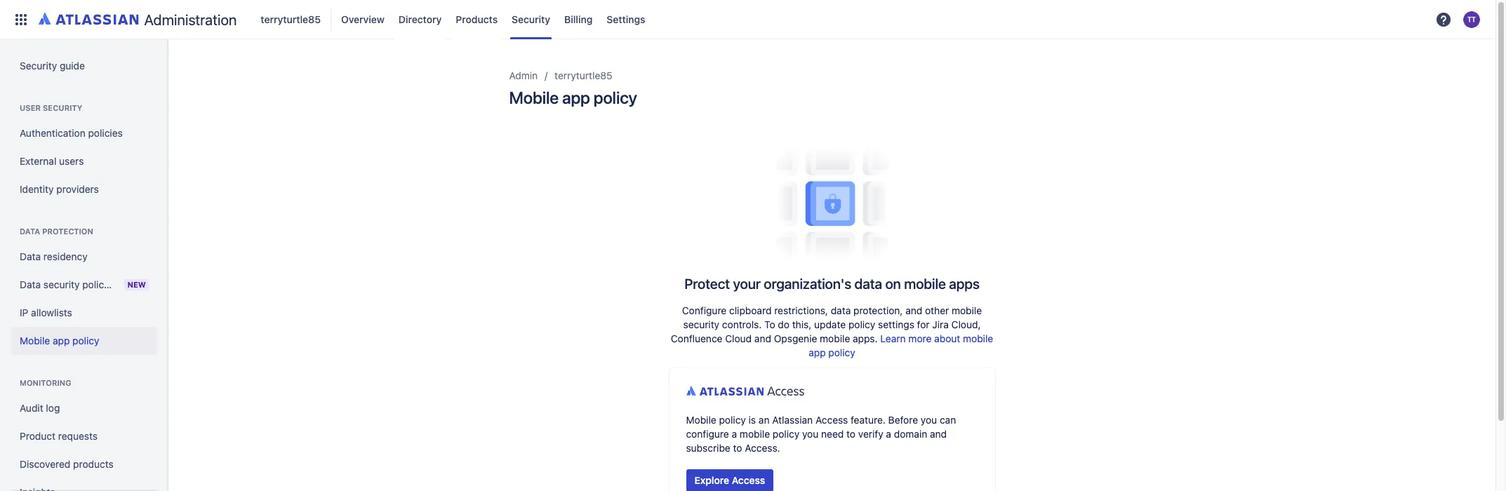 Task type: vqa. For each thing, say whether or not it's contained in the screenshot.
is
yes



Task type: describe. For each thing, give the bounding box(es) containing it.
policy inside learn more about mobile app policy
[[829, 347, 856, 358]]

learn more about mobile app policy
[[809, 333, 994, 358]]

overview
[[341, 13, 385, 25]]

ip allowlists
[[20, 307, 72, 319]]

settings link
[[603, 8, 650, 31]]

policy inside configure clipboard restrictions, data protection, and other mobile security controls. to do this, update policy settings for jira cloud, confluence cloud and opsgenie mobile apps.
[[849, 318, 876, 330]]

subscribe
[[686, 442, 731, 454]]

products
[[456, 13, 498, 25]]

security link
[[508, 8, 555, 31]]

security for security guide
[[20, 60, 57, 72]]

directory link
[[394, 8, 446, 31]]

confluence
[[671, 333, 723, 344]]

mobile inside mobile policy is an atlassian access feature. before you can configure a mobile policy you need to verify a domain and subscribe to access.
[[740, 428, 770, 440]]

need
[[821, 428, 844, 440]]

0 vertical spatial policies
[[88, 127, 123, 139]]

data protection
[[20, 227, 93, 236]]

learn more about mobile app policy link
[[809, 333, 994, 358]]

apps.
[[853, 333, 878, 344]]

to
[[765, 318, 775, 330]]

learn
[[881, 333, 906, 344]]

allowlists
[[31, 307, 72, 319]]

external
[[20, 155, 56, 167]]

data for data residency
[[20, 251, 41, 263]]

security inside configure clipboard restrictions, data protection, and other mobile security controls. to do this, update policy settings for jira cloud, confluence cloud and opsgenie mobile apps.
[[683, 318, 720, 330]]

mobile inside learn more about mobile app policy
[[963, 333, 994, 344]]

protect your organization's data on mobile apps
[[685, 276, 980, 292]]

app inside learn more about mobile app policy
[[809, 347, 826, 358]]

0 vertical spatial mobile app policy
[[509, 88, 637, 107]]

0 horizontal spatial terryturtle85 link
[[257, 8, 325, 31]]

mobile app policy link
[[11, 327, 157, 355]]

billing link
[[560, 8, 597, 31]]

1 a from the left
[[732, 428, 737, 440]]

identity providers
[[20, 183, 99, 195]]

this,
[[792, 318, 812, 330]]

explore
[[695, 474, 729, 486]]

external users link
[[11, 147, 157, 176]]

1 vertical spatial and
[[755, 333, 771, 344]]

identity providers link
[[11, 176, 157, 204]]

monitoring
[[20, 378, 71, 388]]

1 horizontal spatial app
[[562, 88, 590, 107]]

log
[[46, 402, 60, 414]]

requests
[[58, 430, 98, 442]]

before
[[888, 414, 918, 426]]

discovered
[[20, 458, 70, 470]]

data for on
[[855, 276, 882, 292]]

external users
[[20, 155, 84, 167]]

authentication policies
[[20, 127, 123, 139]]

0 horizontal spatial app
[[53, 335, 70, 347]]

security guide link
[[11, 52, 157, 80]]

administration banner
[[0, 0, 1496, 39]]

billing
[[564, 13, 593, 25]]

settings
[[878, 318, 915, 330]]

product requests
[[20, 430, 98, 442]]

discovered products
[[20, 458, 114, 470]]

1 vertical spatial to
[[733, 442, 742, 454]]

security for security
[[512, 13, 550, 25]]

user security
[[20, 103, 82, 112]]

0 vertical spatial you
[[921, 414, 937, 426]]

authentication
[[20, 127, 85, 139]]

data for data security policies
[[20, 279, 41, 291]]

clipboard
[[729, 304, 772, 316]]

verify
[[858, 428, 884, 440]]

atlassian access image
[[686, 386, 804, 396]]

configure clipboard restrictions, data protection, and other mobile security controls. to do this, update policy settings for jira cloud, confluence cloud and opsgenie mobile apps.
[[671, 304, 982, 344]]

identity
[[20, 183, 54, 195]]

admin link
[[509, 67, 538, 84]]

discovered products link
[[11, 451, 157, 479]]

security for user
[[43, 103, 82, 112]]

data residency
[[20, 251, 88, 263]]

and inside mobile policy is an atlassian access feature. before you can configure a mobile policy you need to verify a domain and subscribe to access.
[[930, 428, 947, 440]]

feature.
[[851, 414, 886, 426]]

providers
[[56, 183, 99, 195]]

security for data
[[43, 279, 80, 291]]

restrictions,
[[774, 304, 828, 316]]

protect
[[685, 276, 730, 292]]

mobile up other
[[904, 276, 946, 292]]

your
[[733, 276, 761, 292]]

1 vertical spatial mobile
[[20, 335, 50, 347]]

1 vertical spatial policies
[[82, 279, 117, 291]]

2 a from the left
[[886, 428, 892, 440]]

administration link
[[34, 8, 242, 31]]

more
[[909, 333, 932, 344]]

ip allowlists link
[[11, 299, 157, 327]]

product requests link
[[11, 423, 157, 451]]

settings
[[607, 13, 645, 25]]

data for protection,
[[831, 304, 851, 316]]

security guide
[[20, 60, 85, 72]]

opsgenie
[[774, 333, 817, 344]]



Task type: locate. For each thing, give the bounding box(es) containing it.
audit
[[20, 402, 43, 414]]

account image
[[1464, 11, 1481, 28]]

0 vertical spatial mobile
[[509, 88, 559, 107]]

mobile inside mobile policy is an atlassian access feature. before you can configure a mobile policy you need to verify a domain and subscribe to access.
[[686, 414, 717, 426]]

mobile
[[904, 276, 946, 292], [952, 304, 982, 316], [820, 333, 850, 344], [963, 333, 994, 344], [740, 428, 770, 440]]

other
[[925, 304, 949, 316]]

domain
[[894, 428, 928, 440]]

0 vertical spatial terryturtle85
[[261, 13, 321, 25]]

and up for
[[906, 304, 923, 316]]

mobile down is
[[740, 428, 770, 440]]

you left need
[[802, 428, 819, 440]]

data up data residency
[[20, 227, 40, 236]]

to left access.
[[733, 442, 742, 454]]

products link
[[452, 8, 502, 31]]

0 horizontal spatial you
[[802, 428, 819, 440]]

data up update
[[831, 304, 851, 316]]

data for data protection
[[20, 227, 40, 236]]

jira
[[933, 318, 949, 330]]

guide
[[60, 60, 85, 72]]

for
[[917, 318, 930, 330]]

1 horizontal spatial mobile app policy
[[509, 88, 637, 107]]

2 data from the top
[[20, 251, 41, 263]]

mobile down 'admin' link
[[509, 88, 559, 107]]

atlassian
[[772, 414, 813, 426]]

atlassian image
[[39, 10, 139, 27], [39, 10, 139, 27]]

0 horizontal spatial mobile app policy
[[20, 335, 99, 347]]

1 horizontal spatial terryturtle85
[[555, 69, 613, 81]]

0 vertical spatial security
[[512, 13, 550, 25]]

access.
[[745, 442, 780, 454]]

access up need
[[816, 414, 848, 426]]

data
[[855, 276, 882, 292], [831, 304, 851, 316]]

to right need
[[847, 428, 856, 440]]

data
[[20, 227, 40, 236], [20, 251, 41, 263], [20, 279, 41, 291]]

ip
[[20, 307, 28, 319]]

cloud,
[[952, 318, 981, 330]]

and down can
[[930, 428, 947, 440]]

security up authentication policies
[[43, 103, 82, 112]]

data up ip
[[20, 279, 41, 291]]

0 horizontal spatial a
[[732, 428, 737, 440]]

0 horizontal spatial data
[[831, 304, 851, 316]]

mobile
[[509, 88, 559, 107], [20, 335, 50, 347], [686, 414, 717, 426]]

1 vertical spatial access
[[732, 474, 765, 486]]

and down the to
[[755, 333, 771, 344]]

access inside button
[[732, 474, 765, 486]]

0 horizontal spatial terryturtle85
[[261, 13, 321, 25]]

audit log link
[[11, 395, 157, 423]]

1 data from the top
[[20, 227, 40, 236]]

a right configure
[[732, 428, 737, 440]]

0 horizontal spatial and
[[755, 333, 771, 344]]

0 vertical spatial data
[[855, 276, 882, 292]]

mobile app policy down allowlists
[[20, 335, 99, 347]]

access down access.
[[732, 474, 765, 486]]

admin
[[509, 69, 538, 81]]

data security policies
[[20, 279, 117, 291]]

0 vertical spatial data
[[20, 227, 40, 236]]

is
[[749, 414, 756, 426]]

products
[[73, 458, 114, 470]]

data inside configure clipboard restrictions, data protection, and other mobile security controls. to do this, update policy settings for jira cloud, confluence cloud and opsgenie mobile apps.
[[831, 304, 851, 316]]

1 vertical spatial security
[[20, 60, 57, 72]]

on
[[886, 276, 901, 292]]

1 vertical spatial data
[[831, 304, 851, 316]]

app
[[562, 88, 590, 107], [53, 335, 70, 347], [809, 347, 826, 358]]

mobile down cloud,
[[963, 333, 994, 344]]

users
[[59, 155, 84, 167]]

1 horizontal spatial to
[[847, 428, 856, 440]]

2 vertical spatial and
[[930, 428, 947, 440]]

1 vertical spatial you
[[802, 428, 819, 440]]

2 horizontal spatial and
[[930, 428, 947, 440]]

1 horizontal spatial security
[[512, 13, 550, 25]]

security left guide
[[20, 60, 57, 72]]

1 vertical spatial data
[[20, 251, 41, 263]]

0 vertical spatial access
[[816, 414, 848, 426]]

3 data from the top
[[20, 279, 41, 291]]

authentication policies link
[[11, 119, 157, 147]]

apps
[[949, 276, 980, 292]]

audit log
[[20, 402, 60, 414]]

configure
[[682, 304, 727, 316]]

explore access
[[695, 474, 765, 486]]

update
[[814, 318, 846, 330]]

data residency link
[[11, 243, 157, 271]]

1 vertical spatial mobile app policy
[[20, 335, 99, 347]]

1 horizontal spatial mobile
[[509, 88, 559, 107]]

overview link
[[337, 8, 389, 31]]

residency
[[43, 251, 88, 263]]

mobile app policy down 'admin' link
[[509, 88, 637, 107]]

2 vertical spatial data
[[20, 279, 41, 291]]

1 vertical spatial terryturtle85
[[555, 69, 613, 81]]

mobile down ip
[[20, 335, 50, 347]]

an
[[759, 414, 770, 426]]

configure
[[686, 428, 729, 440]]

1 vertical spatial terryturtle85 link
[[555, 67, 613, 84]]

explore access button
[[686, 469, 774, 491]]

a
[[732, 428, 737, 440], [886, 428, 892, 440]]

mobile down update
[[820, 333, 850, 344]]

mobile up configure
[[686, 414, 717, 426]]

security
[[43, 103, 82, 112], [43, 279, 80, 291], [683, 318, 720, 330]]

appswitcher icon image
[[13, 11, 29, 28]]

organization's
[[764, 276, 852, 292]]

terryturtle85 link
[[257, 8, 325, 31], [555, 67, 613, 84]]

1 horizontal spatial you
[[921, 414, 937, 426]]

data left residency
[[20, 251, 41, 263]]

0 vertical spatial to
[[847, 428, 856, 440]]

2 horizontal spatial app
[[809, 347, 826, 358]]

policy
[[594, 88, 637, 107], [849, 318, 876, 330], [72, 335, 99, 347], [829, 347, 856, 358], [719, 414, 746, 426], [773, 428, 800, 440]]

policies up external users link
[[88, 127, 123, 139]]

administration
[[144, 11, 237, 28]]

toggle navigation image
[[154, 56, 185, 84]]

new
[[127, 280, 146, 289]]

0 horizontal spatial to
[[733, 442, 742, 454]]

2 vertical spatial mobile
[[686, 414, 717, 426]]

1 horizontal spatial terryturtle85 link
[[555, 67, 613, 84]]

do
[[778, 318, 790, 330]]

about
[[935, 333, 961, 344]]

mobile up cloud,
[[952, 304, 982, 316]]

2 horizontal spatial mobile
[[686, 414, 717, 426]]

security inside 'link'
[[512, 13, 550, 25]]

0 horizontal spatial security
[[20, 60, 57, 72]]

security left billing in the top left of the page
[[512, 13, 550, 25]]

0 horizontal spatial mobile
[[20, 335, 50, 347]]

controls.
[[722, 318, 762, 330]]

to
[[847, 428, 856, 440], [733, 442, 742, 454]]

access inside mobile policy is an atlassian access feature. before you can configure a mobile policy you need to verify a domain and subscribe to access.
[[816, 414, 848, 426]]

global navigation element
[[8, 0, 1431, 39]]

1 horizontal spatial data
[[855, 276, 882, 292]]

mobile policy is an atlassian access feature. before you can configure a mobile policy you need to verify a domain and subscribe to access.
[[686, 414, 956, 454]]

1 horizontal spatial and
[[906, 304, 923, 316]]

security down residency
[[43, 279, 80, 291]]

and
[[906, 304, 923, 316], [755, 333, 771, 344], [930, 428, 947, 440]]

security down configure
[[683, 318, 720, 330]]

2 vertical spatial security
[[683, 318, 720, 330]]

0 horizontal spatial access
[[732, 474, 765, 486]]

access
[[816, 414, 848, 426], [732, 474, 765, 486]]

cloud
[[725, 333, 752, 344]]

policies down data residency link
[[82, 279, 117, 291]]

terryturtle85
[[261, 13, 321, 25], [555, 69, 613, 81]]

data left on
[[855, 276, 882, 292]]

0 vertical spatial terryturtle85 link
[[257, 8, 325, 31]]

directory
[[399, 13, 442, 25]]

a right the verify
[[886, 428, 892, 440]]

0 vertical spatial and
[[906, 304, 923, 316]]

1 horizontal spatial a
[[886, 428, 892, 440]]

help icon image
[[1436, 11, 1452, 28]]

can
[[940, 414, 956, 426]]

you left can
[[921, 414, 937, 426]]

product
[[20, 430, 56, 442]]

protection
[[42, 227, 93, 236]]

0 vertical spatial security
[[43, 103, 82, 112]]

mobile app policy
[[509, 88, 637, 107], [20, 335, 99, 347]]

protection,
[[854, 304, 903, 316]]

1 vertical spatial security
[[43, 279, 80, 291]]

user
[[20, 103, 41, 112]]

1 horizontal spatial access
[[816, 414, 848, 426]]

terryturtle85 inside global navigation element
[[261, 13, 321, 25]]



